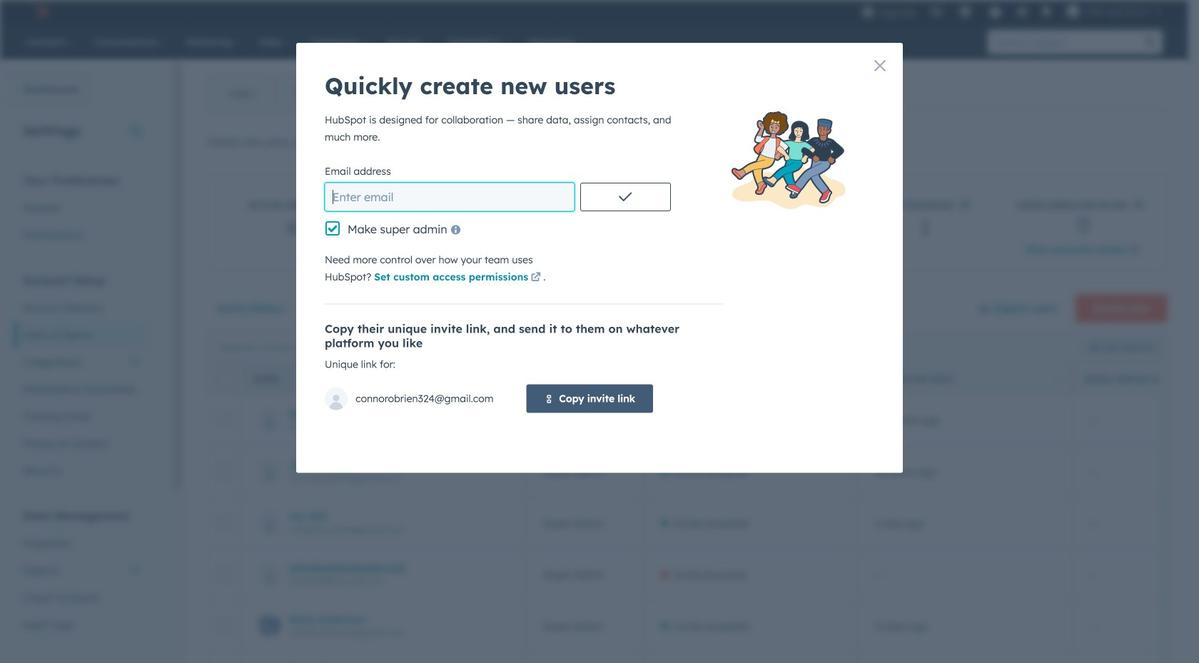 Task type: locate. For each thing, give the bounding box(es) containing it.
terry turtle image
[[1067, 5, 1080, 18]]

data management element
[[14, 508, 149, 639]]

account setup element
[[14, 272, 149, 484]]

1 horizontal spatial press to sort. image
[[1055, 373, 1060, 383]]

menu
[[855, 0, 1171, 23]]

2 press to sort. image from the left
[[1055, 373, 1060, 383]]

press to sort. image
[[627, 373, 633, 383], [1055, 373, 1060, 383]]

0 horizontal spatial press to sort. image
[[627, 373, 633, 383]]

1 press to sort. image from the left
[[627, 373, 633, 383]]

0 horizontal spatial press to sort. element
[[627, 373, 633, 385]]

link opens in a new window image
[[789, 135, 799, 152], [789, 138, 799, 148], [1130, 242, 1140, 259], [1130, 246, 1140, 256], [531, 269, 541, 287], [531, 273, 541, 283]]

marketplaces image
[[959, 6, 972, 19]]

navigation
[[208, 76, 346, 111]]

1 horizontal spatial press to sort. element
[[1055, 373, 1060, 385]]

1 vertical spatial invite status element
[[644, 652, 858, 663]]

press to sort. element
[[627, 373, 633, 385], [1055, 373, 1060, 385]]

press to sort. image for 1st press to sort. element from the right
[[1055, 373, 1060, 383]]

0 vertical spatial invite status element
[[644, 395, 858, 446]]

Search name or email address search field
[[211, 334, 418, 360]]

dialog
[[296, 43, 903, 473]]

invite status element
[[644, 395, 858, 446], [644, 652, 858, 663]]



Task type: vqa. For each thing, say whether or not it's contained in the screenshot.
Press to sort. element
yes



Task type: describe. For each thing, give the bounding box(es) containing it.
press to sort. image for first press to sort. element from the left
[[627, 373, 633, 383]]

close image
[[874, 60, 886, 71]]

2 press to sort. element from the left
[[1055, 373, 1060, 385]]

access element
[[526, 652, 644, 663]]

email status element
[[1072, 652, 1199, 663]]

Search HubSpot search field
[[988, 30, 1139, 54]]

2 invite status element from the top
[[644, 652, 858, 663]]

Enter email email field
[[325, 183, 575, 211]]

your preferences element
[[14, 172, 149, 249]]

1 invite status element from the top
[[644, 395, 858, 446]]

1 press to sort. element from the left
[[627, 373, 633, 385]]

last active element
[[858, 652, 1072, 663]]



